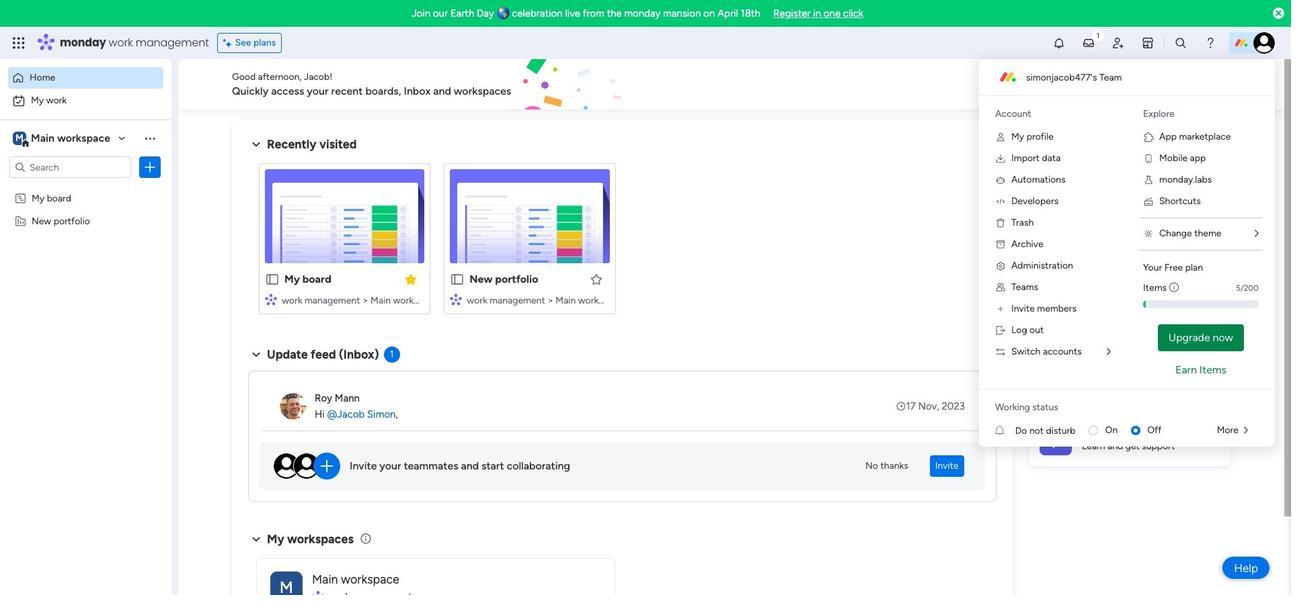 Task type: locate. For each thing, give the bounding box(es) containing it.
1 vertical spatial invite members image
[[995, 304, 1006, 315]]

invite members image down teams icon
[[995, 304, 1006, 315]]

search everything image
[[1174, 36, 1188, 50]]

2 vertical spatial option
[[0, 186, 171, 189]]

1 element
[[384, 347, 400, 363]]

1 vertical spatial workspace image
[[270, 572, 303, 596]]

v2 bolt switch image
[[1145, 77, 1152, 92]]

administration image
[[995, 261, 1006, 272]]

invite members image
[[1112, 36, 1125, 50], [995, 304, 1006, 315]]

option
[[8, 67, 163, 89], [8, 90, 163, 112], [0, 186, 171, 189]]

1 horizontal spatial public board image
[[450, 272, 465, 287]]

quick search results list box
[[248, 153, 997, 331]]

workspace image
[[13, 131, 26, 146], [270, 572, 303, 596]]

1 image
[[1092, 28, 1104, 43]]

2 public board image from the left
[[450, 272, 465, 287]]

Search in workspace field
[[28, 160, 112, 175]]

monday.labs image
[[1143, 175, 1154, 186]]

0 horizontal spatial workspace image
[[13, 131, 26, 146]]

jacob simon image
[[1253, 32, 1275, 54]]

1 public board image from the left
[[265, 272, 280, 287]]

mobile app image
[[1143, 153, 1154, 164]]

list box
[[0, 184, 171, 414]]

close recently visited image
[[248, 137, 264, 153]]

my profile image
[[995, 132, 1006, 143]]

roy mann image
[[280, 393, 307, 420]]

close my workspaces image
[[248, 532, 264, 548]]

archive image
[[995, 239, 1006, 250]]

getting started element
[[1029, 348, 1231, 402]]

add to favorites image
[[589, 273, 603, 286]]

0 vertical spatial option
[[8, 67, 163, 89]]

public board image
[[265, 272, 280, 287], [450, 272, 465, 287]]

see plans image
[[223, 36, 235, 50]]

close update feed (inbox) image
[[248, 347, 264, 363]]

0 horizontal spatial public board image
[[265, 272, 280, 287]]

0 vertical spatial invite members image
[[1112, 36, 1125, 50]]

notifications image
[[1052, 36, 1066, 50]]

invite members image right 1 image
[[1112, 36, 1125, 50]]

public board image for add to favorites image
[[450, 272, 465, 287]]



Task type: describe. For each thing, give the bounding box(es) containing it.
help center element
[[1029, 413, 1231, 466]]

teams image
[[995, 282, 1006, 293]]

developers image
[[995, 196, 1006, 207]]

remove from favorites image
[[404, 273, 418, 286]]

shortcuts image
[[1143, 196, 1154, 207]]

templates image image
[[1041, 128, 1219, 221]]

update feed image
[[1082, 36, 1095, 50]]

import data image
[[995, 153, 1006, 164]]

public board image for remove from favorites icon
[[265, 272, 280, 287]]

0 vertical spatial workspace image
[[13, 131, 26, 146]]

options image
[[143, 161, 157, 174]]

v2 info image
[[1170, 281, 1179, 295]]

trash image
[[995, 218, 1006, 229]]

workspace options image
[[143, 132, 157, 145]]

workspace selection element
[[13, 130, 112, 148]]

log out image
[[995, 325, 1006, 336]]

v2 user feedback image
[[1040, 77, 1050, 92]]

1 horizontal spatial invite members image
[[1112, 36, 1125, 50]]

v2 surfce notifications image
[[995, 424, 1015, 438]]

automations image
[[995, 175, 1006, 186]]

select product image
[[12, 36, 26, 50]]

monday marketplace image
[[1141, 36, 1155, 50]]

help image
[[1204, 36, 1217, 50]]

1 vertical spatial option
[[8, 90, 163, 112]]

1 horizontal spatial workspace image
[[270, 572, 303, 596]]

0 horizontal spatial invite members image
[[995, 304, 1006, 315]]



Task type: vqa. For each thing, say whether or not it's contained in the screenshot.
Board
no



